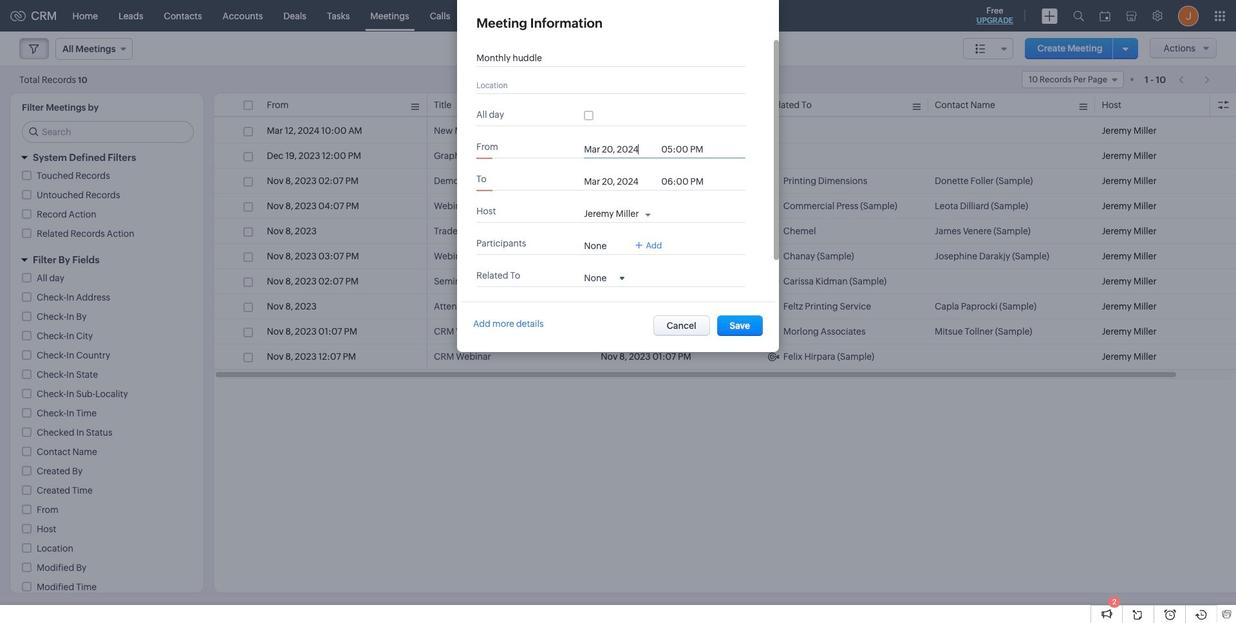 Task type: vqa. For each thing, say whether or not it's contained in the screenshot.
Title Text Field
yes



Task type: locate. For each thing, give the bounding box(es) containing it.
None field
[[584, 272, 625, 283]]

1 mmm d, yyyy text field from the top
[[584, 144, 655, 155]]

mmm d, yyyy text field
[[584, 144, 655, 155], [584, 176, 655, 187]]

mmm d, yyyy text field for hh:mm a text field on the top right
[[584, 176, 655, 187]]

create menu element
[[1034, 0, 1066, 31]]

logo image
[[10, 11, 26, 21]]

Location text field
[[477, 80, 734, 90]]

mmm d, yyyy text field for hh:mm a text box
[[584, 144, 655, 155]]

1 vertical spatial mmm d, yyyy text field
[[584, 176, 655, 187]]

hh:mm a text field
[[662, 176, 713, 187]]

row group
[[214, 118, 1237, 370]]

navigation
[[1173, 70, 1217, 89]]

0 vertical spatial mmm d, yyyy text field
[[584, 144, 655, 155]]

None button
[[653, 316, 710, 336], [717, 316, 763, 336], [653, 316, 710, 336], [717, 316, 763, 336]]

2 mmm d, yyyy text field from the top
[[584, 176, 655, 187]]



Task type: describe. For each thing, give the bounding box(es) containing it.
create menu image
[[1042, 8, 1058, 24]]

hh:mm a text field
[[662, 144, 713, 155]]

Search text field
[[23, 122, 193, 142]]

Title text field
[[477, 53, 734, 63]]

calendar image
[[1100, 11, 1111, 21]]



